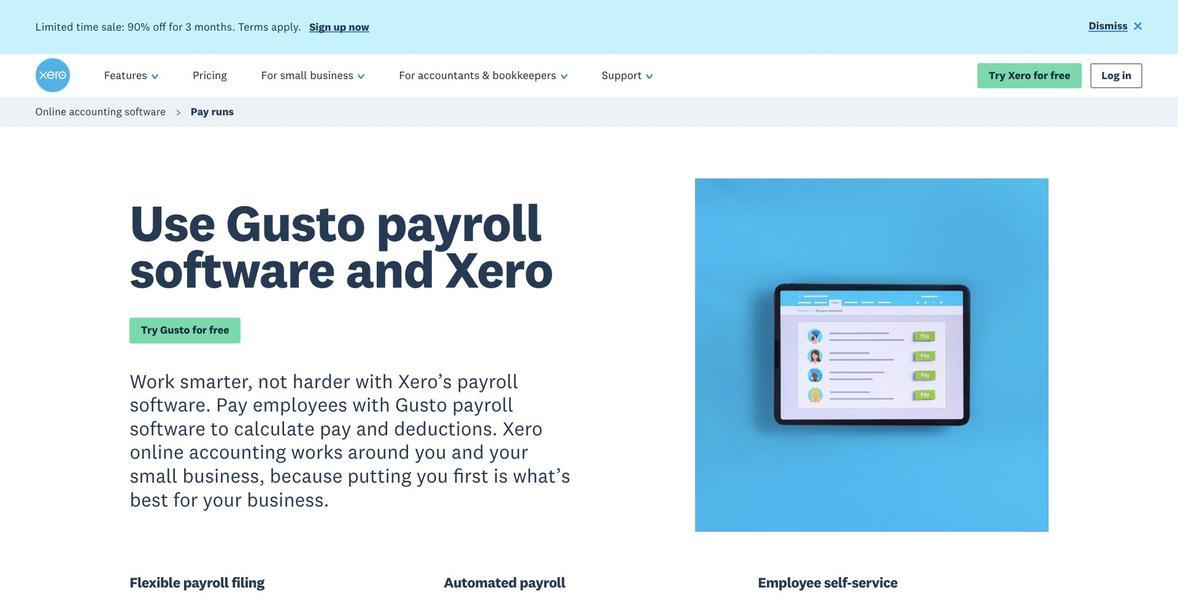 Task type: locate. For each thing, give the bounding box(es) containing it.
breadcrumbs element
[[0, 97, 1179, 127]]

90%
[[128, 19, 150, 34]]

what's
[[513, 464, 571, 488]]

1 vertical spatial small
[[130, 464, 178, 488]]

use gusto payroll software and xero
[[130, 190, 553, 301]]

1 horizontal spatial gusto
[[226, 190, 365, 255]]

0 vertical spatial accounting
[[69, 105, 122, 119]]

1 horizontal spatial accounting
[[189, 440, 286, 464]]

pay runs link
[[191, 105, 234, 119]]

sign up now link
[[310, 20, 370, 36]]

with right pay
[[353, 392, 390, 417]]

for inside work smarter, not harder with xero's payroll software. pay employees with gusto payroll software to calculate pay and deductions. xero online accounting works around you and your small business, because putting you first is what's best for your business.
[[173, 487, 198, 512]]

2 horizontal spatial gusto
[[395, 392, 448, 417]]

free
[[1051, 68, 1071, 82], [209, 324, 229, 337]]

gusto for software
[[226, 190, 365, 255]]

xero
[[1009, 68, 1032, 82], [445, 237, 553, 301], [503, 416, 543, 441]]

1 vertical spatial gusto
[[160, 324, 190, 337]]

1 horizontal spatial for
[[399, 68, 415, 82]]

gusto
[[226, 190, 365, 255], [160, 324, 190, 337], [395, 392, 448, 417]]

pay inside work smarter, not harder with xero's payroll software. pay employees with gusto payroll software to calculate pay and deductions. xero online accounting works around you and your small business, because putting you first is what's best for your business.
[[216, 392, 248, 417]]

0 horizontal spatial for
[[261, 68, 278, 82]]

1 horizontal spatial try
[[989, 68, 1006, 82]]

online
[[130, 440, 184, 464]]

0 horizontal spatial try
[[141, 324, 158, 337]]

2 for from the left
[[399, 68, 415, 82]]

sign
[[310, 20, 331, 34]]

employees
[[253, 392, 348, 417]]

and inside use gusto payroll software and xero
[[346, 237, 435, 301]]

2 vertical spatial gusto
[[395, 392, 448, 417]]

xero inside work smarter, not harder with xero's payroll software. pay employees with gusto payroll software to calculate pay and deductions. xero online accounting works around you and your small business, because putting you first is what's best for your business.
[[503, 416, 543, 441]]

work smarter, not harder with xero's payroll software. pay employees with gusto payroll software to calculate pay and deductions. xero online accounting works around you and your small business, because putting you first is what's best for your business.
[[130, 369, 571, 512]]

0 vertical spatial try
[[989, 68, 1006, 82]]

1 vertical spatial software
[[130, 237, 335, 301]]

pay left not
[[216, 392, 248, 417]]

try
[[989, 68, 1006, 82], [141, 324, 158, 337]]

apply.
[[271, 19, 301, 34]]

payroll
[[376, 190, 542, 255], [457, 369, 519, 393], [453, 392, 514, 417], [183, 574, 229, 592], [520, 574, 566, 592]]

try inside try gusto for free link
[[141, 324, 158, 337]]

harder
[[293, 369, 351, 393]]

with
[[356, 369, 393, 393], [353, 392, 390, 417]]

1 for from the left
[[261, 68, 278, 82]]

2 vertical spatial xero
[[503, 416, 543, 441]]

off
[[153, 19, 166, 34]]

try for try gusto for free
[[141, 324, 158, 337]]

the payroll software displays a list of employees from which to select those to be paid. image
[[696, 179, 1049, 532]]

1 horizontal spatial free
[[1051, 68, 1071, 82]]

to
[[211, 416, 229, 441]]

0 horizontal spatial free
[[209, 324, 229, 337]]

0 horizontal spatial gusto
[[160, 324, 190, 337]]

xero's
[[398, 369, 452, 393]]

1 vertical spatial pay
[[216, 392, 248, 417]]

0 horizontal spatial your
[[203, 487, 242, 512]]

0 vertical spatial pay
[[191, 105, 209, 119]]

payroll inside use gusto payroll software and xero
[[376, 190, 542, 255]]

pay inside breadcrumbs element
[[191, 105, 209, 119]]

for accountants & bookkeepers
[[399, 68, 557, 82]]

small
[[280, 68, 307, 82], [130, 464, 178, 488]]

online
[[35, 105, 66, 119]]

with left xero's
[[356, 369, 393, 393]]

1 vertical spatial xero
[[445, 237, 553, 301]]

2 vertical spatial software
[[130, 416, 206, 441]]

for for for small business
[[261, 68, 278, 82]]

pricing
[[193, 68, 227, 82]]

use
[[130, 190, 215, 255]]

is
[[494, 464, 508, 488]]

best
[[130, 487, 168, 512]]

automated
[[444, 574, 517, 592]]

free up smarter,
[[209, 324, 229, 337]]

1 vertical spatial free
[[209, 324, 229, 337]]

1 vertical spatial accounting
[[189, 440, 286, 464]]

1 vertical spatial try
[[141, 324, 158, 337]]

software
[[125, 105, 166, 119], [130, 237, 335, 301], [130, 416, 206, 441]]

for down terms
[[261, 68, 278, 82]]

try inside try xero for free link
[[989, 68, 1006, 82]]

flexible
[[130, 574, 180, 592]]

0 horizontal spatial accounting
[[69, 105, 122, 119]]

1 horizontal spatial pay
[[216, 392, 248, 417]]

you
[[415, 440, 447, 464], [417, 464, 449, 488]]

employee
[[758, 574, 822, 592]]

accounting
[[69, 105, 122, 119], [189, 440, 286, 464]]

for
[[261, 68, 278, 82], [399, 68, 415, 82]]

in
[[1123, 68, 1132, 82]]

1 horizontal spatial your
[[490, 440, 529, 464]]

0 vertical spatial xero
[[1009, 68, 1032, 82]]

business,
[[183, 464, 265, 488]]

and
[[346, 237, 435, 301], [356, 416, 389, 441], [452, 440, 485, 464]]

first
[[453, 464, 489, 488]]

small inside work smarter, not harder with xero's payroll software. pay employees with gusto payroll software to calculate pay and deductions. xero online accounting works around you and your small business, because putting you first is what's best for your business.
[[130, 464, 178, 488]]

gusto inside use gusto payroll software and xero
[[226, 190, 365, 255]]

pay left runs on the left of the page
[[191, 105, 209, 119]]

dismiss
[[1090, 19, 1129, 33]]

bookkeepers
[[493, 68, 557, 82]]

1 horizontal spatial small
[[280, 68, 307, 82]]

0 vertical spatial small
[[280, 68, 307, 82]]

0 vertical spatial gusto
[[226, 190, 365, 255]]

0 vertical spatial software
[[125, 105, 166, 119]]

free for try xero for free
[[1051, 68, 1071, 82]]

filing
[[232, 574, 265, 592]]

pay
[[191, 105, 209, 119], [216, 392, 248, 417]]

0 horizontal spatial pay
[[191, 105, 209, 119]]

for left accountants
[[399, 68, 415, 82]]

self-
[[825, 574, 852, 592]]

business
[[310, 68, 354, 82]]

for for for accountants & bookkeepers
[[399, 68, 415, 82]]

terms
[[238, 19, 269, 34]]

0 vertical spatial free
[[1051, 68, 1071, 82]]

free left log
[[1051, 68, 1071, 82]]

support
[[602, 68, 642, 82]]

for
[[169, 19, 183, 34], [1034, 68, 1049, 82], [192, 324, 207, 337], [173, 487, 198, 512]]

dismiss button
[[1090, 19, 1144, 35]]

your
[[490, 440, 529, 464], [203, 487, 242, 512]]

0 horizontal spatial small
[[130, 464, 178, 488]]



Task type: vqa. For each thing, say whether or not it's contained in the screenshot.
to
yes



Task type: describe. For each thing, give the bounding box(es) containing it.
pricing link
[[176, 54, 244, 97]]

for accountants & bookkeepers button
[[382, 54, 585, 97]]

months.
[[194, 19, 235, 34]]

gusto for free
[[160, 324, 190, 337]]

works
[[291, 440, 343, 464]]

smarter,
[[180, 369, 253, 393]]

&
[[483, 68, 490, 82]]

try gusto for free link
[[130, 318, 241, 344]]

now
[[349, 20, 370, 34]]

try gusto for free
[[141, 324, 229, 337]]

try xero for free link
[[978, 63, 1082, 88]]

employee self-service
[[758, 574, 898, 592]]

software inside work smarter, not harder with xero's payroll software. pay employees with gusto payroll software to calculate pay and deductions. xero online accounting works around you and your small business, because putting you first is what's best for your business.
[[130, 416, 206, 441]]

calculate
[[234, 416, 315, 441]]

try for try xero for free
[[989, 68, 1006, 82]]

log
[[1102, 68, 1120, 82]]

software.
[[130, 392, 211, 417]]

log in link
[[1091, 63, 1144, 88]]

for small business
[[261, 68, 354, 82]]

support button
[[585, 54, 671, 97]]

business.
[[247, 487, 330, 512]]

free for try gusto for free
[[209, 324, 229, 337]]

flexible payroll filing
[[130, 574, 265, 592]]

because
[[270, 464, 343, 488]]

0 vertical spatial your
[[490, 440, 529, 464]]

xero homepage image
[[35, 58, 70, 93]]

online accounting software link
[[35, 105, 166, 119]]

3
[[186, 19, 192, 34]]

work
[[130, 369, 175, 393]]

not
[[258, 369, 288, 393]]

for small business button
[[244, 54, 382, 97]]

software inside use gusto payroll software and xero
[[130, 237, 335, 301]]

software inside breadcrumbs element
[[125, 105, 166, 119]]

accountants
[[418, 68, 480, 82]]

automated payroll
[[444, 574, 566, 592]]

service
[[852, 574, 898, 592]]

online accounting software
[[35, 105, 166, 119]]

xero inside use gusto payroll software and xero
[[445, 237, 553, 301]]

sale:
[[102, 19, 125, 34]]

gusto inside work smarter, not harder with xero's payroll software. pay employees with gusto payroll software to calculate pay and deductions. xero online accounting works around you and your small business, because putting you first is what's best for your business.
[[395, 392, 448, 417]]

putting
[[348, 464, 412, 488]]

up
[[334, 20, 347, 34]]

accounting inside breadcrumbs element
[[69, 105, 122, 119]]

deductions.
[[394, 416, 498, 441]]

log in
[[1102, 68, 1132, 82]]

features button
[[87, 54, 176, 97]]

pay runs
[[191, 105, 234, 119]]

small inside dropdown button
[[280, 68, 307, 82]]

around
[[348, 440, 410, 464]]

limited time sale: 90% off for 3 months. terms apply.
[[35, 19, 301, 34]]

time
[[76, 19, 99, 34]]

sign up now
[[310, 20, 370, 34]]

features
[[104, 68, 147, 82]]

accounting inside work smarter, not harder with xero's payroll software. pay employees with gusto payroll software to calculate pay and deductions. xero online accounting works around you and your small business, because putting you first is what's best for your business.
[[189, 440, 286, 464]]

pay
[[320, 416, 351, 441]]

1 vertical spatial your
[[203, 487, 242, 512]]

runs
[[212, 105, 234, 119]]

try xero for free
[[989, 68, 1071, 82]]

limited
[[35, 19, 73, 34]]



